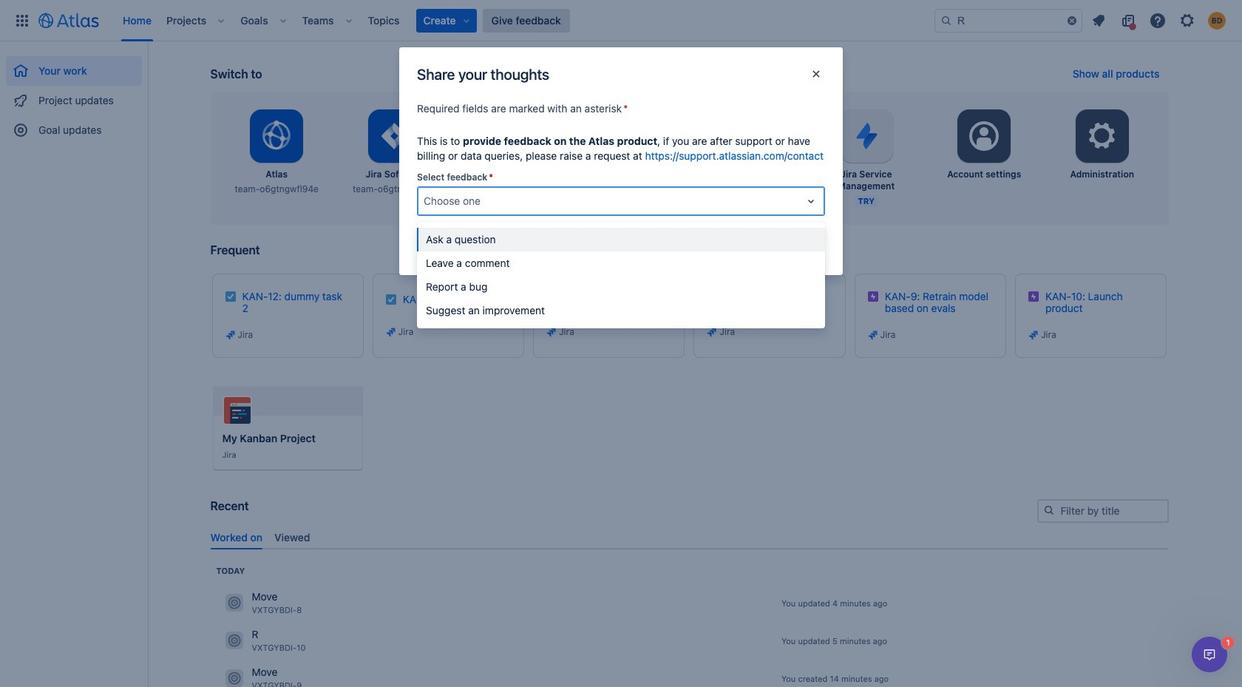 Task type: locate. For each thing, give the bounding box(es) containing it.
jira image
[[385, 326, 397, 338], [868, 329, 880, 341], [868, 329, 880, 341], [1029, 329, 1040, 341]]

banner
[[0, 0, 1243, 41]]

townsquare image
[[225, 594, 243, 612], [225, 632, 243, 650]]

Filter by title field
[[1039, 501, 1168, 522]]

open image
[[803, 192, 821, 210]]

clear search session image
[[1067, 14, 1079, 26]]

None search field
[[935, 9, 1083, 32]]

townsquare image
[[225, 670, 243, 687]]

Search field
[[935, 9, 1083, 32]]

tab list
[[205, 525, 1175, 550]]

settings image
[[967, 118, 1003, 154]]

1 vertical spatial townsquare image
[[225, 632, 243, 650]]

jira image
[[385, 326, 397, 338], [546, 326, 558, 338], [546, 326, 558, 338], [707, 326, 719, 338], [707, 326, 719, 338], [225, 329, 236, 341], [225, 329, 236, 341], [1029, 329, 1040, 341]]

heading
[[216, 565, 245, 577]]

close modal image
[[808, 65, 826, 83]]

settings image
[[1085, 118, 1121, 154]]

None text field
[[424, 194, 427, 209]]

0 vertical spatial townsquare image
[[225, 594, 243, 612]]

group
[[6, 41, 142, 149]]



Task type: describe. For each thing, give the bounding box(es) containing it.
help image
[[1150, 11, 1168, 29]]

1 townsquare image from the top
[[225, 594, 243, 612]]

search image
[[941, 14, 953, 26]]

2 townsquare image from the top
[[225, 632, 243, 650]]

top element
[[9, 0, 935, 41]]

search image
[[1044, 505, 1055, 516]]



Task type: vqa. For each thing, say whether or not it's contained in the screenshot.
DIALOG
no



